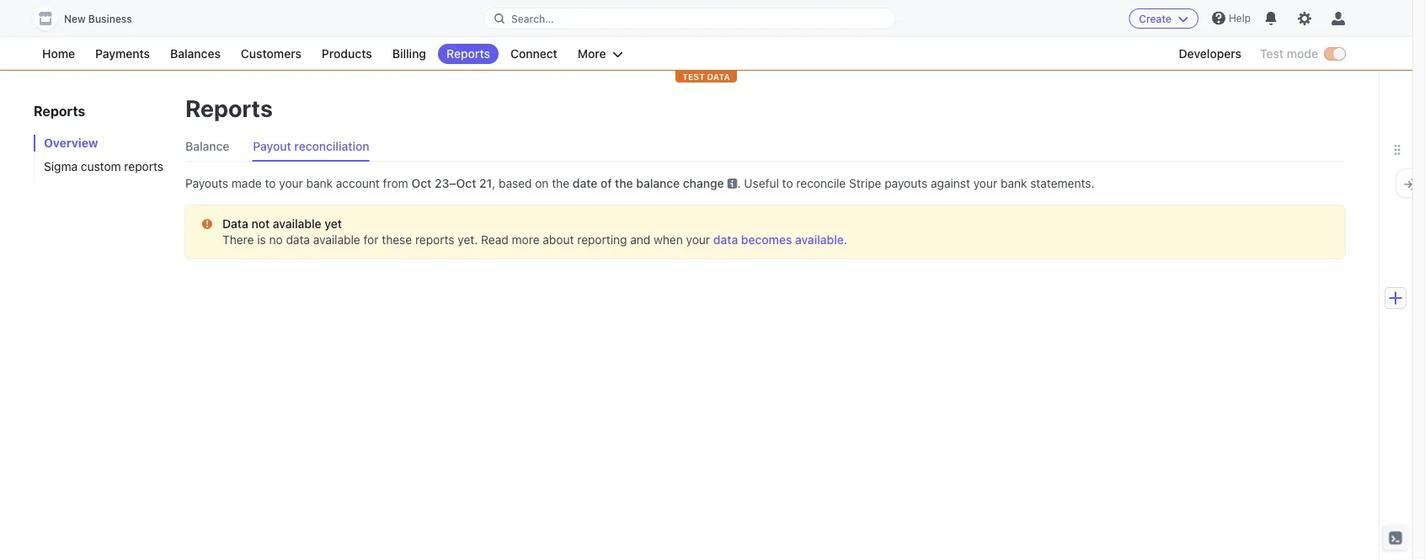Task type: locate. For each thing, give the bounding box(es) containing it.
1 horizontal spatial your
[[686, 233, 710, 247]]

your inside data not available yet there is no data available for these reports yet. read more about reporting and when your data becomes available .
[[686, 233, 710, 247]]

2 to from the left
[[783, 177, 794, 190]]

1 horizontal spatial data
[[714, 233, 738, 247]]

0 vertical spatial reports
[[124, 160, 164, 174]]

based
[[499, 177, 532, 190]]

reports loading completed element
[[185, 135, 1346, 259]]

reports left yet.
[[415, 233, 455, 247]]

new business
[[64, 13, 132, 25]]

. inside data not available yet there is no data available for these reports yet. read more about reporting and when your data becomes available .
[[844, 233, 848, 247]]

1 horizontal spatial .
[[844, 233, 848, 247]]

yet.
[[458, 233, 478, 247]]

. useful to reconcile stripe payouts against your bank statements.
[[738, 177, 1095, 190]]

0 vertical spatial .
[[738, 177, 741, 190]]

data left becomes
[[714, 233, 738, 247]]

customers link
[[233, 44, 310, 64]]

to
[[265, 177, 276, 190], [783, 177, 794, 190]]

bank
[[306, 177, 333, 190], [1001, 177, 1028, 190]]

1 horizontal spatial reports
[[415, 233, 455, 247]]

no
[[269, 233, 283, 247]]

available
[[273, 217, 322, 231], [313, 233, 361, 247], [796, 233, 844, 247]]

reports
[[447, 47, 490, 61], [185, 94, 273, 122], [34, 103, 85, 119]]

overview link
[[34, 135, 169, 152]]

connect
[[511, 47, 558, 61]]

bank down payout reconciliation link
[[306, 177, 333, 190]]

from
[[383, 177, 408, 190]]

1 horizontal spatial bank
[[1001, 177, 1028, 190]]

your down payout
[[279, 177, 303, 190]]

payout reconciliation
[[253, 139, 370, 153]]

against
[[931, 177, 971, 190]]

bank left the statements.
[[1001, 177, 1028, 190]]

billing
[[392, 47, 426, 61]]

reports up 'balance' link
[[185, 94, 273, 122]]

create
[[1140, 13, 1172, 24]]

oct
[[412, 177, 432, 190], [456, 177, 477, 190]]

0 horizontal spatial oct
[[412, 177, 432, 190]]

data
[[286, 233, 310, 247], [714, 233, 738, 247]]

test data
[[683, 72, 731, 81]]

0 horizontal spatial reports
[[34, 103, 85, 119]]

1 horizontal spatial to
[[783, 177, 794, 190]]

available right becomes
[[796, 233, 844, 247]]

payments link
[[87, 44, 158, 64]]

. down "reconcile"
[[844, 233, 848, 247]]

oct left 21
[[456, 177, 477, 190]]

0 horizontal spatial .
[[738, 177, 741, 190]]

Search… search field
[[485, 8, 895, 29]]

2 oct from the left
[[456, 177, 477, 190]]

. left useful
[[738, 177, 741, 190]]

sigma custom reports
[[44, 160, 164, 174]]

tab list
[[185, 135, 1346, 162]]

1 horizontal spatial the
[[615, 177, 633, 190]]

business
[[88, 13, 132, 25]]

1 vertical spatial reports
[[415, 233, 455, 247]]

balances
[[170, 47, 221, 61]]

reports inside sigma custom reports link
[[124, 160, 164, 174]]

to for your
[[265, 177, 276, 190]]

0 horizontal spatial to
[[265, 177, 276, 190]]

on
[[535, 177, 549, 190]]

reports
[[124, 160, 164, 174], [415, 233, 455, 247]]

new
[[64, 13, 86, 25]]

create button
[[1129, 8, 1199, 29]]

the right "of"
[[615, 177, 633, 190]]

for
[[364, 233, 379, 247]]

.
[[738, 177, 741, 190], [844, 233, 848, 247]]

reports inside data not available yet there is no data available for these reports yet. read more about reporting and when your data becomes available .
[[415, 233, 455, 247]]

useful
[[744, 177, 779, 190]]

0 horizontal spatial reports
[[124, 160, 164, 174]]

your right the against at the top right of page
[[974, 177, 998, 190]]

the
[[552, 177, 570, 190], [615, 177, 633, 190]]

your
[[279, 177, 303, 190], [974, 177, 998, 190], [686, 233, 710, 247]]

23
[[435, 177, 449, 190]]

reports link
[[438, 44, 499, 64]]

the right on
[[552, 177, 570, 190]]

reports right 'custom'
[[124, 160, 164, 174]]

1 vertical spatial .
[[844, 233, 848, 247]]

billing link
[[384, 44, 435, 64]]

more
[[512, 233, 540, 247]]

0 horizontal spatial bank
[[306, 177, 333, 190]]

21
[[480, 177, 492, 190]]

data becomes available link
[[714, 233, 844, 247]]

data right no
[[286, 233, 310, 247]]

payments
[[95, 47, 150, 61]]

reports up overview
[[34, 103, 85, 119]]

oct left '23'
[[412, 177, 432, 190]]

1 horizontal spatial oct
[[456, 177, 477, 190]]

reports right 'billing'
[[447, 47, 490, 61]]

1 the from the left
[[552, 177, 570, 190]]

to right made
[[265, 177, 276, 190]]

balance
[[185, 139, 230, 153]]

1 oct from the left
[[412, 177, 432, 190]]

your right when
[[686, 233, 710, 247]]

0 horizontal spatial data
[[286, 233, 310, 247]]

svg image
[[202, 219, 212, 229]]

1 to from the left
[[265, 177, 276, 190]]

customers
[[241, 47, 302, 61]]

to right useful
[[783, 177, 794, 190]]

2 data from the left
[[714, 233, 738, 247]]

0 horizontal spatial the
[[552, 177, 570, 190]]



Task type: vqa. For each thing, say whether or not it's contained in the screenshot.
Core navigation links ELEMENT
no



Task type: describe. For each thing, give the bounding box(es) containing it.
balance
[[637, 177, 680, 190]]

data
[[222, 217, 248, 231]]

help button
[[1206, 5, 1258, 32]]

tab list containing balance
[[185, 135, 1346, 162]]

new business button
[[34, 7, 149, 30]]

date of the balance change
[[573, 177, 724, 190]]

stripe
[[850, 177, 882, 190]]

available down 'yet'
[[313, 233, 361, 247]]

available up no
[[273, 217, 322, 231]]

of
[[601, 177, 612, 190]]

test
[[683, 72, 705, 81]]

change
[[683, 177, 724, 190]]

–
[[449, 177, 456, 190]]

payouts
[[885, 177, 928, 190]]

home link
[[34, 44, 83, 64]]

overview
[[44, 136, 98, 150]]

to for reconcile
[[783, 177, 794, 190]]

connect link
[[502, 44, 566, 64]]

developers link
[[1171, 44, 1251, 64]]

is
[[257, 233, 266, 247]]

2 horizontal spatial your
[[974, 177, 998, 190]]

help
[[1229, 12, 1251, 24]]

yet
[[325, 217, 342, 231]]

more
[[578, 47, 606, 61]]

1 data from the left
[[286, 233, 310, 247]]

payout
[[253, 139, 291, 153]]

balances link
[[162, 44, 229, 64]]

payouts
[[185, 177, 228, 190]]

notifications image
[[1265, 12, 1278, 25]]

sigma custom reports link
[[34, 158, 169, 175]]

these
[[382, 233, 412, 247]]

balance link
[[185, 135, 240, 162]]

there
[[222, 233, 254, 247]]

reconcile
[[797, 177, 846, 190]]

test
[[1261, 47, 1284, 61]]

more button
[[570, 44, 632, 64]]

and
[[631, 233, 651, 247]]

developers
[[1179, 47, 1242, 61]]

1 horizontal spatial reports
[[185, 94, 273, 122]]

0 horizontal spatial your
[[279, 177, 303, 190]]

home
[[42, 47, 75, 61]]

sigma
[[44, 160, 78, 174]]

,
[[492, 177, 496, 190]]

about
[[543, 233, 574, 247]]

products
[[322, 47, 372, 61]]

custom
[[81, 160, 121, 174]]

payout reconciliation link
[[253, 135, 380, 162]]

search…
[[512, 13, 554, 24]]

products link
[[313, 44, 381, 64]]

2 horizontal spatial reports
[[447, 47, 490, 61]]

reconciliation
[[294, 139, 370, 153]]

account
[[336, 177, 380, 190]]

when
[[654, 233, 683, 247]]

mode
[[1287, 47, 1319, 61]]

payouts made to your bank account from oct 23 – oct 21 , based on the
[[185, 177, 570, 190]]

made
[[232, 177, 262, 190]]

date
[[573, 177, 598, 190]]

data not available yet there is no data available for these reports yet. read more about reporting and when your data becomes available .
[[222, 217, 848, 247]]

test mode
[[1261, 47, 1319, 61]]

Search… text field
[[485, 8, 895, 29]]

becomes
[[742, 233, 792, 247]]

1 bank from the left
[[306, 177, 333, 190]]

statements.
[[1031, 177, 1095, 190]]

2 the from the left
[[615, 177, 633, 190]]

reporting
[[577, 233, 627, 247]]

not
[[252, 217, 270, 231]]

data
[[707, 72, 731, 81]]

read
[[481, 233, 509, 247]]

2 bank from the left
[[1001, 177, 1028, 190]]



